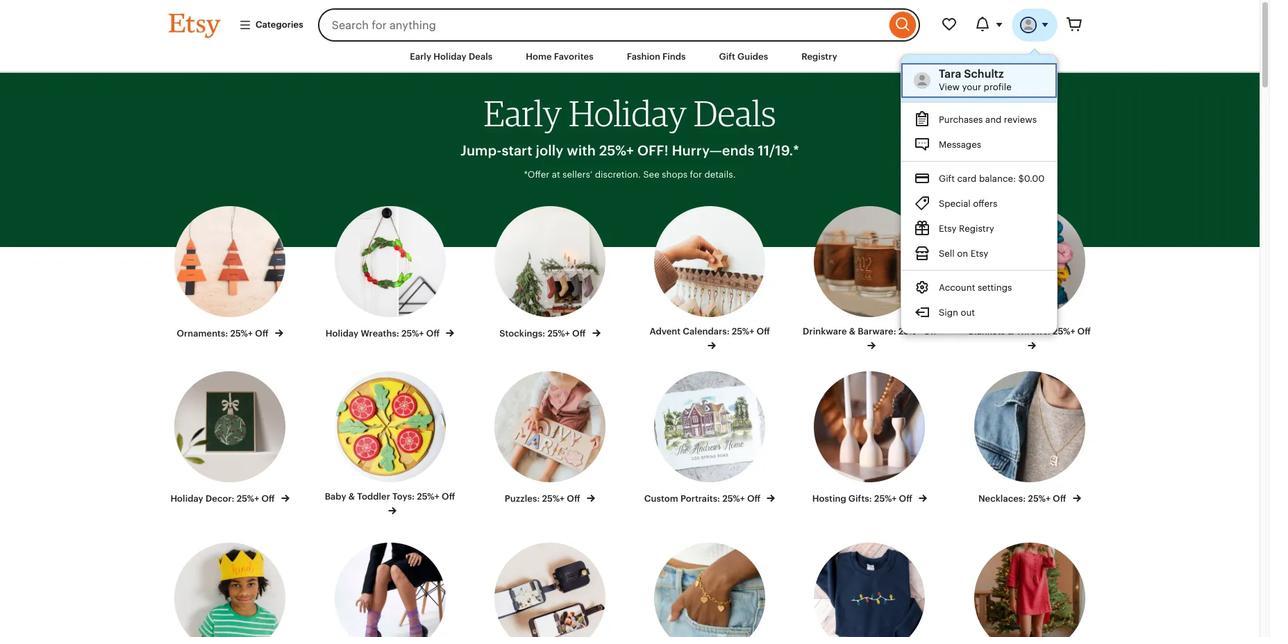 Task type: locate. For each thing, give the bounding box(es) containing it.
& left throws:
[[1008, 327, 1014, 337]]

off right "ornaments:"
[[255, 329, 269, 339]]

etsy
[[939, 223, 957, 234], [970, 248, 988, 259]]

off inside "custom portraits: 25%+ off" link
[[747, 494, 761, 504]]

25%+ right portraits:
[[722, 494, 745, 504]]

baby & toddler toys: 25%+ off link
[[322, 372, 457, 518]]

1 horizontal spatial early
[[484, 92, 562, 135]]

account settings
[[939, 283, 1012, 293]]

25%+ right puzzles:
[[542, 494, 565, 504]]

off
[[757, 327, 770, 337], [923, 327, 937, 337], [1078, 327, 1091, 337], [255, 329, 269, 339], [426, 329, 440, 339], [572, 329, 586, 339], [442, 492, 455, 502], [261, 494, 275, 504], [567, 494, 580, 504], [747, 494, 761, 504], [899, 494, 913, 504], [1053, 494, 1066, 504]]

1 vertical spatial gift
[[939, 173, 955, 184]]

25%+ right toys:
[[417, 492, 440, 502]]

& inside "link"
[[849, 327, 856, 337]]

early holiday deals
[[410, 51, 493, 62], [484, 92, 776, 135]]

0 vertical spatial early holiday deals
[[410, 51, 493, 62]]

off inside the holiday wreaths: 25%+ off link
[[426, 329, 440, 339]]

0 vertical spatial deals
[[469, 51, 493, 62]]

off right decor:
[[261, 494, 275, 504]]

gift left the guides
[[719, 51, 735, 62]]

none search field inside tara schultz banner
[[318, 8, 920, 42]]

hurry—ends
[[672, 143, 755, 158]]

early inside main content
[[484, 92, 562, 135]]

special offers
[[939, 198, 997, 209]]

tara schultz's avatar image
[[1020, 17, 1037, 33], [914, 72, 930, 89]]

sign
[[939, 308, 958, 318]]

25%+
[[599, 143, 634, 158], [732, 327, 755, 337], [898, 327, 921, 337], [1053, 327, 1075, 337], [230, 329, 253, 339], [401, 329, 424, 339], [547, 329, 570, 339], [417, 492, 440, 502], [237, 494, 259, 504], [542, 494, 565, 504], [722, 494, 745, 504], [874, 494, 897, 504], [1028, 494, 1051, 504]]

registry inside tara schultz banner
[[959, 223, 994, 234]]

1 horizontal spatial gift
[[939, 173, 955, 184]]

registry up sell on etsy link on the right top of the page
[[959, 223, 994, 234]]

gift for gift guides
[[719, 51, 735, 62]]

gift
[[719, 51, 735, 62], [939, 173, 955, 184]]

reviews
[[1004, 114, 1037, 125]]

start
[[502, 143, 533, 158]]

registry right the guides
[[802, 51, 837, 62]]

gift inside tara schultz banner
[[939, 173, 955, 184]]

0 horizontal spatial registry
[[802, 51, 837, 62]]

necklaces: 25%+ off link
[[962, 372, 1097, 506]]

sell on etsy
[[939, 248, 988, 259]]

tara schultz's avatar image left view
[[914, 72, 930, 89]]

off inside stockings: 25%+ off link
[[572, 329, 586, 339]]

1 horizontal spatial deals
[[694, 92, 776, 135]]

0 horizontal spatial etsy
[[939, 223, 957, 234]]

1 vertical spatial tara schultz's avatar image
[[914, 72, 930, 89]]

drinkware & barware: 25%+ off
[[803, 327, 937, 337]]

barware:
[[858, 327, 896, 337]]

home favorites link
[[516, 44, 604, 70]]

offers
[[973, 198, 997, 209]]

decor:
[[206, 494, 234, 504]]

with
[[567, 143, 596, 158]]

special
[[939, 198, 971, 209]]

early holiday deals main content
[[0, 73, 1260, 638]]

registry
[[802, 51, 837, 62], [959, 223, 994, 234]]

menu bar
[[144, 42, 1116, 73]]

holiday decor: 25%+ off link
[[163, 372, 297, 506]]

& for toddler
[[349, 492, 355, 502]]

gift guides link
[[709, 44, 779, 70]]

schultz
[[964, 67, 1004, 81]]

early
[[410, 51, 431, 62], [484, 92, 562, 135]]

None search field
[[318, 8, 920, 42]]

2 horizontal spatial &
[[1008, 327, 1014, 337]]

off right puzzles:
[[567, 494, 580, 504]]

favorites
[[554, 51, 594, 62]]

25%+ right necklaces:
[[1028, 494, 1051, 504]]

0 vertical spatial registry
[[802, 51, 837, 62]]

& left 'barware:'
[[849, 327, 856, 337]]

your
[[962, 82, 981, 92]]

off!
[[637, 143, 669, 158]]

finds
[[663, 51, 686, 62]]

fashion finds link
[[617, 44, 696, 70]]

early inside "menu bar"
[[410, 51, 431, 62]]

& right baby
[[349, 492, 355, 502]]

25%+ right "ornaments:"
[[230, 329, 253, 339]]

1 vertical spatial registry
[[959, 223, 994, 234]]

1 vertical spatial early holiday deals
[[484, 92, 776, 135]]

toddler
[[357, 492, 390, 502]]

puzzles:
[[505, 494, 540, 504]]

advent calendars: 25%+ off
[[650, 327, 770, 337]]

deals
[[469, 51, 493, 62], [694, 92, 776, 135]]

deals inside "menu bar"
[[469, 51, 493, 62]]

0 vertical spatial gift
[[719, 51, 735, 62]]

off down the sign out link
[[923, 327, 937, 337]]

0 horizontal spatial deals
[[469, 51, 493, 62]]

deals left home
[[469, 51, 493, 62]]

off inside advent calendars: 25%+ off link
[[757, 327, 770, 337]]

off right gifts: at right
[[899, 494, 913, 504]]

25%+ right decor:
[[237, 494, 259, 504]]

etsy right on
[[970, 248, 988, 259]]

1 horizontal spatial tara schultz's avatar image
[[1020, 17, 1037, 33]]

special offers link
[[901, 191, 1057, 216]]

off right toys:
[[442, 492, 455, 502]]

stockings: 25%+ off link
[[482, 206, 617, 340]]

0 horizontal spatial gift
[[719, 51, 735, 62]]

1 vertical spatial early
[[484, 92, 562, 135]]

*offer
[[524, 170, 550, 180]]

profile
[[984, 82, 1012, 92]]

categories button
[[228, 12, 314, 38]]

gift guides
[[719, 51, 768, 62]]

off inside baby & toddler toys: 25%+ off link
[[442, 492, 455, 502]]

holiday wreaths: 25%+ off
[[326, 329, 442, 339]]

necklaces:
[[979, 494, 1026, 504]]

1 vertical spatial deals
[[694, 92, 776, 135]]

deals up hurry—ends
[[694, 92, 776, 135]]

&
[[849, 327, 856, 337], [1008, 327, 1014, 337], [349, 492, 355, 502]]

on
[[957, 248, 968, 259]]

25%+ right wreaths:
[[401, 329, 424, 339]]

1 horizontal spatial &
[[849, 327, 856, 337]]

hosting gifts: 25%+ off link
[[802, 372, 937, 506]]

off inside hosting gifts: 25%+ off link
[[899, 494, 913, 504]]

0 horizontal spatial tara schultz's avatar image
[[914, 72, 930, 89]]

tara schultz's avatar image up view your profile element
[[1020, 17, 1037, 33]]

0 vertical spatial early
[[410, 51, 431, 62]]

early holiday deals inside main content
[[484, 92, 776, 135]]

off right portraits:
[[747, 494, 761, 504]]

25%+ up "discretion."
[[599, 143, 634, 158]]

off right calendars:
[[757, 327, 770, 337]]

holiday
[[434, 51, 467, 62], [569, 92, 687, 135], [326, 329, 359, 339], [170, 494, 203, 504]]

off right necklaces:
[[1053, 494, 1066, 504]]

etsy registry
[[939, 223, 994, 234]]

1 horizontal spatial etsy
[[970, 248, 988, 259]]

gift left card
[[939, 173, 955, 184]]

necklaces: 25%+ off
[[979, 494, 1069, 504]]

& for throws:
[[1008, 327, 1014, 337]]

off inside drinkware & barware: 25%+ off "link"
[[923, 327, 937, 337]]

off right stockings:
[[572, 329, 586, 339]]

shops
[[662, 170, 688, 180]]

0 horizontal spatial early
[[410, 51, 431, 62]]

off right throws:
[[1078, 327, 1091, 337]]

0 vertical spatial etsy
[[939, 223, 957, 234]]

off right wreaths:
[[426, 329, 440, 339]]

etsy up the sell
[[939, 223, 957, 234]]

0.00
[[1024, 173, 1045, 184]]

$
[[1018, 173, 1024, 184]]

0 horizontal spatial &
[[349, 492, 355, 502]]

discretion.
[[595, 170, 641, 180]]

1 horizontal spatial registry
[[959, 223, 994, 234]]



Task type: describe. For each thing, give the bounding box(es) containing it.
1 vertical spatial etsy
[[970, 248, 988, 259]]

gift for gift card balance: $ 0.00
[[939, 173, 955, 184]]

purchases and reviews
[[939, 114, 1037, 125]]

home favorites
[[526, 51, 594, 62]]

jump-start jolly with 25%+ off! hurry—ends 11/19.*
[[460, 143, 799, 158]]

out
[[961, 308, 975, 318]]

throws:
[[1016, 327, 1051, 337]]

fashion finds
[[627, 51, 686, 62]]

0 vertical spatial tara schultz's avatar image
[[1020, 17, 1037, 33]]

view your profile element
[[939, 67, 1045, 81]]

blankets & throws: 25%+ off link
[[962, 206, 1097, 353]]

ornaments: 25%+ off
[[177, 329, 271, 339]]

gift card balance: $ 0.00
[[939, 173, 1045, 184]]

& for barware:
[[849, 327, 856, 337]]

fashion
[[627, 51, 660, 62]]

account
[[939, 283, 975, 293]]

ornaments: 25%+ off link
[[163, 206, 297, 340]]

Search for anything text field
[[318, 8, 886, 42]]

baby & toddler toys: 25%+ off
[[325, 492, 455, 502]]

etsy registry link
[[901, 216, 1057, 241]]

menu bar containing early holiday deals
[[144, 42, 1116, 73]]

ornaments:
[[177, 329, 228, 339]]

balance:
[[979, 173, 1016, 184]]

early holiday deals link
[[400, 44, 503, 70]]

hosting
[[812, 494, 846, 504]]

messages
[[939, 139, 981, 150]]

off inside the necklaces: 25%+ off link
[[1053, 494, 1066, 504]]

stockings: 25%+ off
[[499, 329, 588, 339]]

custom
[[644, 494, 678, 504]]

purchases
[[939, 114, 983, 125]]

sellers'
[[563, 170, 593, 180]]

registry inside "menu bar"
[[802, 51, 837, 62]]

blankets & throws: 25%+ off
[[969, 327, 1091, 337]]

portraits:
[[681, 494, 720, 504]]

custom portraits: 25%+ off link
[[642, 372, 777, 506]]

11/19.*
[[758, 143, 799, 158]]

25%+ right stockings:
[[547, 329, 570, 339]]

drinkware
[[803, 327, 847, 337]]

25%+ right gifts: at right
[[874, 494, 897, 504]]

holiday wreaths: 25%+ off link
[[322, 206, 457, 340]]

puzzles: 25%+ off
[[505, 494, 583, 504]]

25%+ right calendars:
[[732, 327, 755, 337]]

guides
[[738, 51, 768, 62]]

see
[[643, 170, 660, 180]]

puzzles: 25%+ off link
[[482, 372, 617, 506]]

calendars:
[[683, 327, 730, 337]]

jump-
[[460, 143, 502, 158]]

wreaths:
[[361, 329, 399, 339]]

jolly
[[536, 143, 564, 158]]

stockings:
[[499, 329, 545, 339]]

drinkware & barware: 25%+ off link
[[802, 206, 937, 353]]

for
[[690, 170, 702, 180]]

holiday decor: 25%+ off
[[170, 494, 277, 504]]

custom portraits: 25%+ off
[[644, 494, 763, 504]]

messages link
[[901, 132, 1057, 157]]

off inside ornaments: 25%+ off link
[[255, 329, 269, 339]]

and
[[985, 114, 1002, 125]]

tara schultz view your profile
[[939, 67, 1012, 92]]

at
[[552, 170, 560, 180]]

toys:
[[392, 492, 415, 502]]

25%+ right throws:
[[1053, 327, 1075, 337]]

off inside holiday decor: 25%+ off link
[[261, 494, 275, 504]]

categories
[[256, 19, 303, 30]]

tara schultz banner
[[144, 0, 1116, 334]]

tara
[[939, 67, 961, 81]]

advent
[[650, 327, 681, 337]]

view
[[939, 82, 960, 92]]

25%+ right 'barware:'
[[898, 327, 921, 337]]

sign out link
[[901, 300, 1057, 325]]

off inside blankets & throws: 25%+ off link
[[1078, 327, 1091, 337]]

card
[[957, 173, 977, 184]]

deals inside main content
[[694, 92, 776, 135]]

home
[[526, 51, 552, 62]]

gifts:
[[849, 494, 872, 504]]

hosting gifts: 25%+ off
[[812, 494, 915, 504]]

purchases and reviews link
[[901, 107, 1057, 132]]

registry link
[[791, 44, 848, 70]]

sell on etsy link
[[901, 241, 1057, 266]]

account settings link
[[901, 275, 1057, 300]]

off inside "puzzles: 25%+ off" "link"
[[567, 494, 580, 504]]

sign out
[[939, 308, 975, 318]]

advent calendars: 25%+ off link
[[642, 206, 777, 353]]

baby
[[325, 492, 346, 502]]

blankets
[[969, 327, 1005, 337]]

settings
[[978, 283, 1012, 293]]

*offer at sellers' discretion. see shops for details.
[[524, 170, 736, 180]]



Task type: vqa. For each thing, say whether or not it's contained in the screenshot.
Hosting Gifts: 25%+ Off
yes



